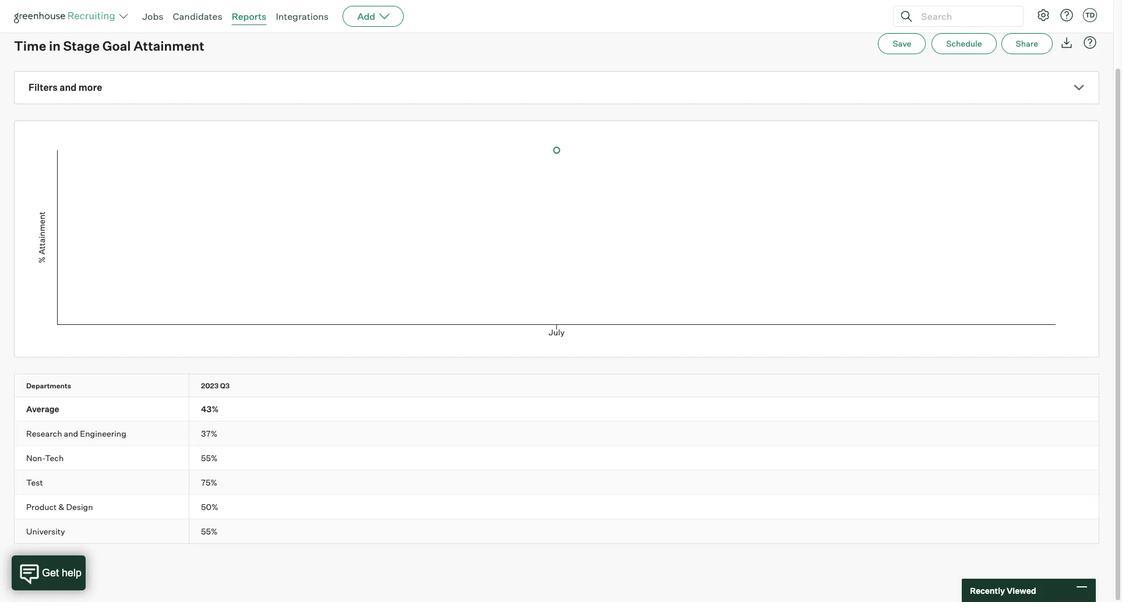 Task type: vqa. For each thing, say whether or not it's contained in the screenshot.
+ add another link to the bottom
no



Task type: locate. For each thing, give the bounding box(es) containing it.
stage
[[99, 21, 122, 31], [63, 38, 100, 54]]

55% down 37%
[[201, 454, 218, 464]]

schedule
[[947, 39, 983, 48]]

1 row group from the top
[[15, 398, 1100, 422]]

and
[[60, 82, 77, 93], [64, 429, 78, 439]]

2023 q3
[[201, 382, 230, 391]]

attainment
[[143, 21, 186, 31], [134, 38, 205, 54]]

0 vertical spatial time
[[69, 21, 89, 31]]

7 row from the top
[[15, 520, 1100, 544]]

5 row group from the top
[[15, 496, 1100, 520]]

td button
[[1084, 8, 1098, 22]]

product & design
[[26, 503, 93, 513]]

0 vertical spatial 55%
[[201, 454, 218, 464]]

4 row from the top
[[15, 447, 1100, 471]]

1 row from the top
[[15, 375, 1100, 397]]

all
[[14, 21, 24, 31]]

stage left jobs
[[99, 21, 122, 31]]

time in stage goal attainment
[[69, 21, 186, 31], [14, 38, 205, 54]]

row group containing product & design
[[15, 496, 1100, 520]]

2 row group from the top
[[15, 422, 1100, 447]]

reports right all
[[26, 21, 56, 31]]

1 horizontal spatial time
[[69, 21, 89, 31]]

time down the all reports at the top left of the page
[[14, 38, 46, 54]]

schedule button
[[932, 33, 997, 54]]

jobs
[[142, 10, 164, 22]]

row group containing research and engineering
[[15, 422, 1100, 447]]

share
[[1016, 39, 1039, 48]]

2 row from the top
[[15, 398, 1100, 422]]

1 55% from the top
[[201, 454, 218, 464]]

55%
[[201, 454, 218, 464], [201, 527, 218, 537]]

university
[[26, 527, 65, 537]]

55% down 50%
[[201, 527, 218, 537]]

add
[[357, 10, 376, 22]]

and for research
[[64, 429, 78, 439]]

0 horizontal spatial in
[[49, 38, 61, 54]]

37%
[[201, 429, 218, 439]]

reports
[[232, 10, 267, 22], [26, 21, 56, 31]]

recently
[[971, 586, 1006, 596]]

engineering
[[80, 429, 126, 439]]

1 vertical spatial time
[[14, 38, 46, 54]]

stage down the greenhouse recruiting image
[[63, 38, 100, 54]]

in
[[91, 21, 98, 31], [49, 38, 61, 54]]

4 row group from the top
[[15, 471, 1100, 496]]

row group containing non-tech
[[15, 447, 1100, 471]]

6 row group from the top
[[15, 520, 1100, 544]]

goal left jobs link
[[124, 21, 141, 31]]

3 row from the top
[[15, 422, 1100, 446]]

non-tech
[[26, 454, 64, 464]]

grid
[[15, 375, 1100, 544]]

row group containing test
[[15, 471, 1100, 496]]

row
[[15, 375, 1100, 397], [15, 398, 1100, 422], [15, 422, 1100, 446], [15, 447, 1100, 471], [15, 471, 1100, 495], [15, 496, 1100, 520], [15, 520, 1100, 544]]

1 vertical spatial 55%
[[201, 527, 218, 537]]

0 vertical spatial and
[[60, 82, 77, 93]]

reports right the candidates
[[232, 10, 267, 22]]

research and engineering
[[26, 429, 126, 439]]

save and schedule this report to revisit it! element
[[879, 33, 932, 54]]

goal
[[124, 21, 141, 31], [102, 38, 131, 54]]

row group
[[15, 398, 1100, 422], [15, 422, 1100, 447], [15, 447, 1100, 471], [15, 471, 1100, 496], [15, 496, 1100, 520], [15, 520, 1100, 544]]

3 row group from the top
[[15, 447, 1100, 471]]

row containing product & design
[[15, 496, 1100, 520]]

2 55% from the top
[[201, 527, 218, 537]]

goal down time in stage goal attainment "link"
[[102, 38, 131, 54]]

q3
[[220, 382, 230, 391]]

6 row from the top
[[15, 496, 1100, 520]]

recently viewed
[[971, 586, 1037, 596]]

2023 q3 column header
[[189, 375, 282, 397]]

1 vertical spatial goal
[[102, 38, 131, 54]]

5 row from the top
[[15, 471, 1100, 495]]

time right "all reports" link
[[69, 21, 89, 31]]

and inside row
[[64, 429, 78, 439]]

43%
[[201, 405, 219, 415]]

1 vertical spatial time in stage goal attainment
[[14, 38, 205, 54]]

row containing research and engineering
[[15, 422, 1100, 446]]

tech
[[45, 454, 64, 464]]

1 vertical spatial in
[[49, 38, 61, 54]]

1 vertical spatial and
[[64, 429, 78, 439]]

1 horizontal spatial in
[[91, 21, 98, 31]]

and left more
[[60, 82, 77, 93]]

share button
[[1002, 33, 1053, 54]]

0 horizontal spatial reports
[[26, 21, 56, 31]]

and right the research
[[64, 429, 78, 439]]

all reports
[[14, 21, 56, 31]]

time
[[69, 21, 89, 31], [14, 38, 46, 54]]

2023
[[201, 382, 219, 391]]

filters
[[29, 82, 58, 93]]



Task type: describe. For each thing, give the bounding box(es) containing it.
50%
[[201, 503, 218, 513]]

row containing non-tech
[[15, 447, 1100, 471]]

design
[[66, 503, 93, 513]]

row containing test
[[15, 471, 1100, 495]]

download image
[[1060, 36, 1074, 50]]

all reports link
[[14, 21, 56, 31]]

0 vertical spatial stage
[[99, 21, 122, 31]]

0 vertical spatial in
[[91, 21, 98, 31]]

integrations link
[[276, 10, 329, 22]]

0 horizontal spatial time
[[14, 38, 46, 54]]

55% for university
[[201, 527, 218, 537]]

0 vertical spatial goal
[[124, 21, 141, 31]]

0 vertical spatial time in stage goal attainment
[[69, 21, 186, 31]]

configure image
[[1037, 8, 1051, 22]]

row containing average
[[15, 398, 1100, 422]]

save
[[893, 39, 912, 48]]

add button
[[343, 6, 404, 27]]

td
[[1086, 11, 1096, 19]]

time in stage goal attainment link
[[69, 21, 186, 31]]

average
[[26, 405, 59, 415]]

Search text field
[[919, 8, 1013, 25]]

non-
[[26, 454, 45, 464]]

save button
[[879, 33, 927, 54]]

integrations
[[276, 10, 329, 22]]

test
[[26, 478, 43, 488]]

row containing departments
[[15, 375, 1100, 397]]

grid containing average
[[15, 375, 1100, 544]]

jobs link
[[142, 10, 164, 22]]

faq image
[[1084, 36, 1098, 50]]

departments
[[26, 382, 71, 391]]

candidates
[[173, 10, 222, 22]]

filters and more
[[29, 82, 102, 93]]

1 vertical spatial attainment
[[134, 38, 205, 54]]

55% for non-tech
[[201, 454, 218, 464]]

reports link
[[232, 10, 267, 22]]

product
[[26, 503, 57, 513]]

75%
[[201, 478, 217, 488]]

xychart image
[[29, 121, 1086, 355]]

td button
[[1081, 6, 1100, 24]]

&
[[58, 503, 64, 513]]

row group containing university
[[15, 520, 1100, 544]]

viewed
[[1007, 586, 1037, 596]]

more
[[79, 82, 102, 93]]

and for filters
[[60, 82, 77, 93]]

candidates link
[[173, 10, 222, 22]]

departments column header
[[15, 375, 199, 397]]

row group containing average
[[15, 398, 1100, 422]]

research
[[26, 429, 62, 439]]

1 vertical spatial stage
[[63, 38, 100, 54]]

greenhouse recruiting image
[[14, 9, 119, 23]]

1 horizontal spatial reports
[[232, 10, 267, 22]]

0 vertical spatial attainment
[[143, 21, 186, 31]]

row containing university
[[15, 520, 1100, 544]]



